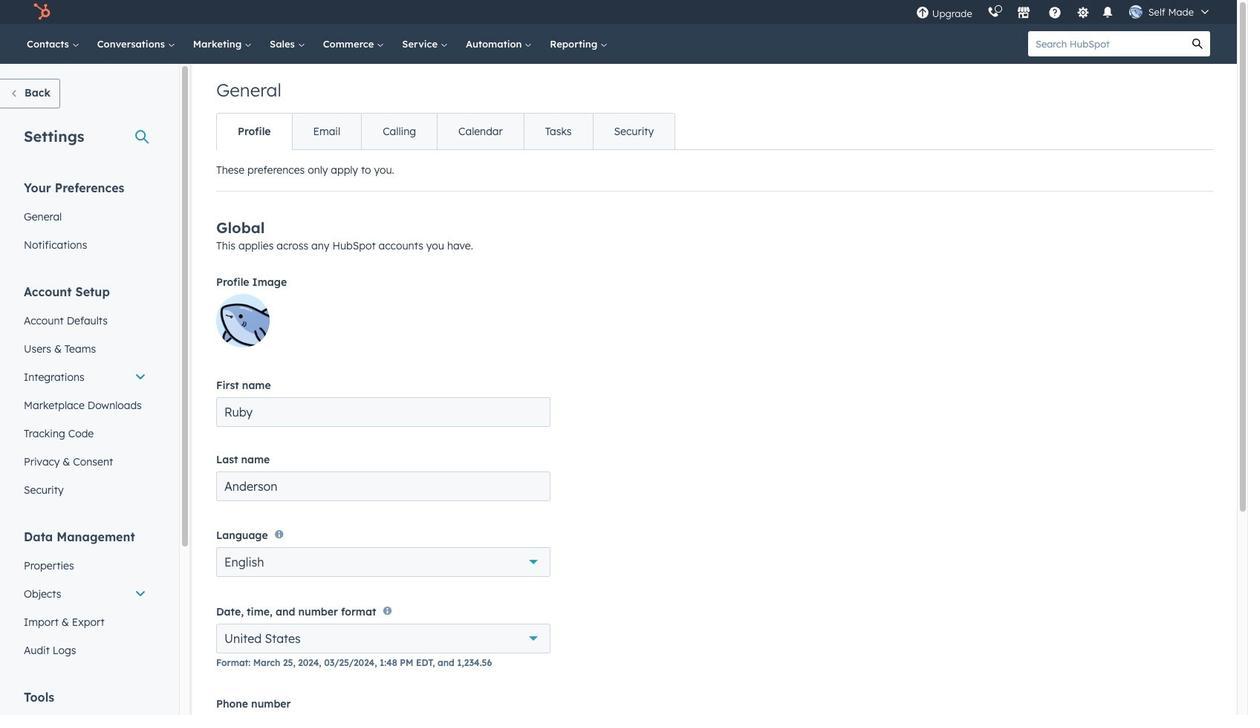 Task type: vqa. For each thing, say whether or not it's contained in the screenshot.
"navigation" at the top of the page
yes



Task type: describe. For each thing, give the bounding box(es) containing it.
your preferences element
[[15, 180, 155, 259]]

Search HubSpot search field
[[1029, 31, 1186, 57]]



Task type: locate. For each thing, give the bounding box(es) containing it.
account setup element
[[15, 284, 155, 505]]

data management element
[[15, 529, 155, 665]]

None text field
[[216, 398, 551, 427]]

ruby anderson image
[[1130, 5, 1143, 19]]

navigation
[[216, 113, 676, 150]]

menu
[[909, 0, 1220, 24]]

None text field
[[216, 472, 551, 502]]

marketplaces image
[[1018, 7, 1031, 20]]



